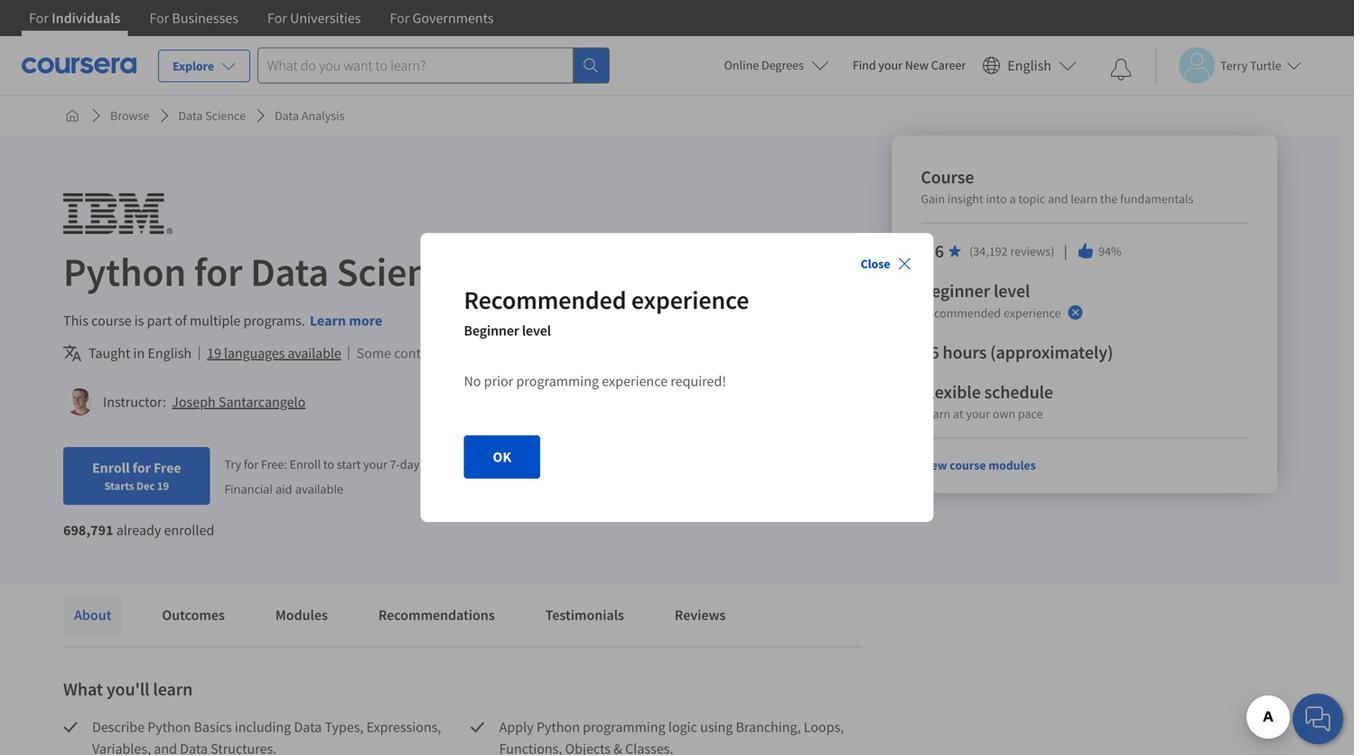 Task type: locate. For each thing, give the bounding box(es) containing it.
and
[[1048, 191, 1068, 207], [154, 740, 177, 755]]

python for apply
[[536, 718, 580, 736]]

2 horizontal spatial your
[[966, 406, 990, 422]]

0 vertical spatial your
[[879, 57, 903, 73]]

content
[[394, 344, 441, 362]]

what
[[63, 678, 103, 701]]

for inside try for free: enroll to start your 7-day full access free trial financial aid available
[[244, 456, 259, 472]]

1 vertical spatial your
[[966, 406, 990, 422]]

data
[[178, 107, 203, 124], [275, 107, 299, 124], [250, 247, 329, 297], [294, 718, 322, 736], [180, 740, 208, 755]]

1 vertical spatial level
[[522, 322, 551, 340]]

python inside apply python programming logic using branching, loops, functions, objects & classes.
[[536, 718, 580, 736]]

english right in at the top left
[[148, 344, 192, 362]]

learn right you'll
[[153, 678, 193, 701]]

for for businesses
[[149, 9, 169, 27]]

joseph santarcangelo link
[[172, 393, 306, 411]]

2 horizontal spatial for
[[244, 456, 259, 472]]

find your new career
[[853, 57, 966, 73]]

recommended inside recommended experience beginner level
[[464, 284, 626, 316]]

outcomes link
[[151, 595, 236, 635]]

1 horizontal spatial your
[[879, 57, 903, 73]]

and right variables,
[[154, 740, 177, 755]]

0 horizontal spatial english
[[148, 344, 192, 362]]

0 horizontal spatial level
[[522, 322, 551, 340]]

topic
[[1018, 191, 1045, 207]]

expressions,
[[366, 718, 441, 736]]

python
[[63, 247, 186, 297], [147, 718, 191, 736], [536, 718, 580, 736]]

0 vertical spatial programming
[[516, 372, 599, 390]]

0 vertical spatial course
[[91, 312, 132, 330]]

trial
[[501, 456, 523, 472]]

available
[[288, 344, 341, 362], [295, 481, 343, 497]]

recommended down beginner level
[[921, 305, 1001, 321]]

logic
[[668, 718, 697, 736]]

programming for experience
[[516, 372, 599, 390]]

1 vertical spatial and
[[154, 740, 177, 755]]

view course modules link
[[921, 457, 1036, 473]]

for
[[194, 247, 243, 297], [244, 456, 259, 472], [132, 459, 151, 477]]

1 vertical spatial 19
[[157, 479, 169, 493]]

modules link
[[265, 595, 339, 635]]

for left individuals
[[29, 9, 49, 27]]

businesses
[[172, 9, 238, 27]]

1 vertical spatial available
[[295, 481, 343, 497]]

multiple
[[190, 312, 241, 330]]

1 horizontal spatial 19
[[207, 344, 221, 362]]

& inside apply python programming logic using branching, loops, functions, objects & classes.
[[614, 740, 622, 755]]

for for governments
[[390, 9, 410, 27]]

apply
[[499, 718, 534, 736]]

enroll left to
[[290, 456, 321, 472]]

enrolled
[[164, 521, 214, 539]]

browse link
[[103, 99, 157, 132]]

free
[[154, 459, 181, 477]]

learn inside course gain insight into a topic and learn the fundamentals
[[1071, 191, 1098, 207]]

may
[[444, 344, 470, 362]]

and right topic
[[1048, 191, 1068, 207]]

python left basics
[[147, 718, 191, 736]]

starts
[[104, 479, 134, 493]]

0 horizontal spatial and
[[154, 740, 177, 755]]

1 vertical spatial course
[[950, 457, 986, 473]]

beginner up "not"
[[464, 322, 519, 340]]

(34,192
[[969, 243, 1008, 259]]

0 horizontal spatial for
[[132, 459, 151, 477]]

some content may not be translated
[[357, 344, 575, 362]]

for universities
[[267, 9, 361, 27]]

ibm image
[[63, 193, 173, 234]]

individuals
[[52, 9, 120, 27]]

1 horizontal spatial english
[[1008, 56, 1051, 75]]

your inside try for free: enroll to start your 7-day full access free trial financial aid available
[[363, 456, 387, 472]]

level up recommended experience
[[994, 280, 1030, 302]]

experience
[[631, 284, 749, 316], [1003, 305, 1061, 321], [602, 372, 668, 390]]

0 horizontal spatial learn
[[153, 678, 193, 701]]

describe
[[92, 718, 145, 736]]

this
[[63, 312, 88, 330]]

level up "translated" in the left of the page
[[522, 322, 551, 340]]

for up multiple
[[194, 247, 243, 297]]

try
[[224, 456, 241, 472]]

& right objects
[[614, 740, 622, 755]]

1 vertical spatial beginner
[[464, 322, 519, 340]]

objects
[[565, 740, 611, 755]]

beginner inside recommended experience beginner level
[[464, 322, 519, 340]]

for for enroll
[[132, 459, 151, 477]]

data science link
[[171, 99, 253, 132]]

learn left more
[[310, 312, 346, 330]]

insight
[[948, 191, 984, 207]]

universities
[[290, 9, 361, 27]]

1 horizontal spatial learn
[[1071, 191, 1098, 207]]

enroll up starts
[[92, 459, 130, 477]]

& right ai
[[526, 247, 551, 297]]

reviews)
[[1010, 243, 1054, 259]]

1 horizontal spatial for
[[194, 247, 243, 297]]

0 vertical spatial learn
[[1071, 191, 1098, 207]]

fundamentals
[[1120, 191, 1194, 207]]

your right at
[[966, 406, 990, 422]]

experience left required!
[[602, 372, 668, 390]]

698,791
[[63, 521, 113, 539]]

1 vertical spatial &
[[614, 740, 622, 755]]

available down "learn more" button
[[288, 344, 341, 362]]

free
[[478, 456, 499, 472]]

learn left the
[[1071, 191, 1098, 207]]

beginner
[[921, 280, 990, 302], [464, 322, 519, 340]]

1 vertical spatial learn
[[921, 406, 951, 422]]

programming inside apply python programming logic using branching, loops, functions, objects & classes.
[[583, 718, 665, 736]]

&
[[526, 247, 551, 297], [614, 740, 622, 755]]

data left science in the top of the page
[[178, 107, 203, 124]]

for left universities
[[267, 9, 287, 27]]

dec
[[136, 479, 155, 493]]

for up dec
[[132, 459, 151, 477]]

for inside enroll for free starts dec 19
[[132, 459, 151, 477]]

0 horizontal spatial your
[[363, 456, 387, 472]]

recommended experience dialog
[[421, 233, 934, 522]]

for for try
[[244, 456, 259, 472]]

4 for from the left
[[390, 9, 410, 27]]

0 horizontal spatial recommended
[[464, 284, 626, 316]]

translated
[[514, 344, 575, 362]]

2 vertical spatial your
[[363, 456, 387, 472]]

0 vertical spatial beginner
[[921, 280, 990, 302]]

close button
[[853, 248, 919, 280]]

0 horizontal spatial beginner
[[464, 322, 519, 340]]

recommended up "translated" in the left of the page
[[464, 284, 626, 316]]

your left 7- at the bottom of page
[[363, 456, 387, 472]]

1 horizontal spatial and
[[1048, 191, 1068, 207]]

1 horizontal spatial &
[[614, 740, 622, 755]]

experience up 26 hours (approximately)
[[1003, 305, 1061, 321]]

python inside describe python basics including data types, expressions, variables, and data structures.
[[147, 718, 191, 736]]

classes.
[[625, 740, 673, 755]]

19 languages available
[[207, 344, 341, 362]]

english right career
[[1008, 56, 1051, 75]]

for left the governments
[[390, 9, 410, 27]]

programming up the classes.
[[583, 718, 665, 736]]

course right the view
[[950, 457, 986, 473]]

learn left at
[[921, 406, 951, 422]]

0 vertical spatial learn
[[310, 312, 346, 330]]

for businesses
[[149, 9, 238, 27]]

for individuals
[[29, 9, 120, 27]]

banner navigation
[[14, 0, 508, 50]]

browse
[[110, 107, 149, 124]]

recommended experience beginner level
[[464, 284, 749, 340]]

1 horizontal spatial level
[[994, 280, 1030, 302]]

programming inside recommended experience dialog
[[516, 372, 599, 390]]

0 vertical spatial english
[[1008, 56, 1051, 75]]

data up programs.
[[250, 247, 329, 297]]

recommended
[[464, 284, 626, 316], [921, 305, 1001, 321]]

reviews link
[[664, 595, 737, 635]]

course gain insight into a topic and learn the fundamentals
[[921, 166, 1194, 207]]

data science
[[178, 107, 246, 124]]

0 horizontal spatial course
[[91, 312, 132, 330]]

programming down "translated" in the left of the page
[[516, 372, 599, 390]]

available down to
[[295, 481, 343, 497]]

3 for from the left
[[267, 9, 287, 27]]

for for universities
[[267, 9, 287, 27]]

1 horizontal spatial enroll
[[290, 456, 321, 472]]

1 horizontal spatial beginner
[[921, 280, 990, 302]]

course left is
[[91, 312, 132, 330]]

languages
[[224, 344, 285, 362]]

data down basics
[[180, 740, 208, 755]]

for left 'businesses' at left
[[149, 9, 169, 27]]

learn
[[310, 312, 346, 330], [921, 406, 951, 422]]

english button
[[975, 36, 1084, 95]]

variables,
[[92, 740, 151, 755]]

1 for from the left
[[29, 9, 49, 27]]

your right find
[[879, 57, 903, 73]]

about
[[74, 606, 111, 624]]

19 right dec
[[157, 479, 169, 493]]

home image
[[65, 108, 79, 123]]

experience up required!
[[631, 284, 749, 316]]

functions,
[[499, 740, 562, 755]]

0 horizontal spatial enroll
[[92, 459, 130, 477]]

joseph santarcangelo image
[[66, 388, 93, 416]]

no
[[464, 372, 481, 390]]

python up functions,
[[536, 718, 580, 736]]

instructor: joseph santarcangelo
[[103, 393, 306, 411]]

for right try
[[244, 456, 259, 472]]

english
[[1008, 56, 1051, 75], [148, 344, 192, 362]]

19 inside enroll for free starts dec 19
[[157, 479, 169, 493]]

0 vertical spatial available
[[288, 344, 341, 362]]

1 vertical spatial programming
[[583, 718, 665, 736]]

enroll for free starts dec 19
[[92, 459, 181, 493]]

more
[[349, 312, 382, 330]]

experience inside recommended experience beginner level
[[631, 284, 749, 316]]

1 horizontal spatial recommended
[[921, 305, 1001, 321]]

7-
[[390, 456, 400, 472]]

about link
[[63, 595, 122, 635]]

None search field
[[257, 47, 610, 84]]

data analysis link
[[267, 99, 352, 132]]

1 horizontal spatial course
[[950, 457, 986, 473]]

19 down multiple
[[207, 344, 221, 362]]

0 vertical spatial 19
[[207, 344, 221, 362]]

recommended for recommended experience
[[921, 305, 1001, 321]]

0 vertical spatial and
[[1048, 191, 1068, 207]]

try for free: enroll to start your 7-day full access free trial financial aid available
[[224, 456, 523, 497]]

in
[[133, 344, 145, 362]]

0 horizontal spatial &
[[526, 247, 551, 297]]

2 for from the left
[[149, 9, 169, 27]]

learn inside the flexible schedule learn at your own pace
[[921, 406, 951, 422]]

required!
[[671, 372, 726, 390]]

this course is part of multiple programs. learn more
[[63, 312, 382, 330]]

0 horizontal spatial 19
[[157, 479, 169, 493]]

1 horizontal spatial learn
[[921, 406, 951, 422]]

joseph
[[172, 393, 216, 411]]

beginner up recommended experience
[[921, 280, 990, 302]]

data left "analysis"
[[275, 107, 299, 124]]

no prior programming experience required!
[[464, 372, 726, 390]]



Task type: describe. For each thing, give the bounding box(es) containing it.
taught
[[89, 344, 130, 362]]

level inside recommended experience beginner level
[[522, 322, 551, 340]]

ok
[[493, 448, 511, 466]]

data analysis
[[275, 107, 345, 124]]

career
[[931, 57, 966, 73]]

schedule
[[984, 381, 1053, 403]]

basics
[[194, 718, 232, 736]]

for governments
[[390, 9, 494, 27]]

chat with us image
[[1304, 705, 1332, 734]]

available inside try for free: enroll to start your 7-day full access free trial financial aid available
[[295, 481, 343, 497]]

not
[[473, 344, 493, 362]]

python for describe
[[147, 718, 191, 736]]

science
[[205, 107, 246, 124]]

apply python programming logic using branching, loops, functions, objects & classes.
[[499, 718, 847, 755]]

development
[[559, 247, 788, 297]]

flexible schedule learn at your own pace
[[921, 381, 1053, 422]]

1 vertical spatial english
[[148, 344, 192, 362]]

financial aid available button
[[224, 481, 343, 497]]

at
[[953, 406, 964, 422]]

part
[[147, 312, 172, 330]]

find your new career link
[[844, 54, 975, 77]]

ok button
[[464, 435, 540, 479]]

4.6
[[921, 240, 944, 262]]

english inside button
[[1008, 56, 1051, 75]]

outcomes
[[162, 606, 225, 624]]

is
[[134, 312, 144, 330]]

be
[[496, 344, 511, 362]]

enroll inside enroll for free starts dec 19
[[92, 459, 130, 477]]

day
[[400, 456, 419, 472]]

0 horizontal spatial learn
[[310, 312, 346, 330]]

and inside describe python basics including data types, expressions, variables, and data structures.
[[154, 740, 177, 755]]

access
[[441, 456, 476, 472]]

19 languages available button
[[207, 342, 341, 364]]

(approximately)
[[990, 341, 1113, 364]]

using
[[700, 718, 733, 736]]

instructor:
[[103, 393, 166, 411]]

pace
[[1018, 406, 1043, 422]]

into
[[986, 191, 1007, 207]]

available inside button
[[288, 344, 341, 362]]

gain
[[921, 191, 945, 207]]

new
[[905, 57, 929, 73]]

show notifications image
[[1110, 59, 1132, 80]]

course for this
[[91, 312, 132, 330]]

own
[[993, 406, 1015, 422]]

python up is
[[63, 247, 186, 297]]

modules
[[988, 457, 1036, 473]]

for for individuals
[[29, 9, 49, 27]]

to
[[323, 456, 334, 472]]

19 inside button
[[207, 344, 221, 362]]

0 vertical spatial level
[[994, 280, 1030, 302]]

testimonials
[[545, 606, 624, 624]]

loops,
[[804, 718, 844, 736]]

recommended for recommended experience beginner level
[[464, 284, 626, 316]]

your inside find your new career link
[[879, 57, 903, 73]]

structures.
[[211, 740, 277, 755]]

698,791 already enrolled
[[63, 521, 214, 539]]

coursera image
[[22, 51, 136, 80]]

and inside course gain insight into a topic and learn the fundamentals
[[1048, 191, 1068, 207]]

start
[[337, 456, 361, 472]]

0 vertical spatial &
[[526, 247, 551, 297]]

of
[[175, 312, 187, 330]]

free:
[[261, 456, 287, 472]]

data left types, on the left
[[294, 718, 322, 736]]

1 vertical spatial learn
[[153, 678, 193, 701]]

aid
[[276, 481, 292, 497]]

find
[[853, 57, 876, 73]]

python for data science, ai & development
[[63, 247, 788, 297]]

enroll inside try for free: enroll to start your 7-day full access free trial financial aid available
[[290, 456, 321, 472]]

course for view
[[950, 457, 986, 473]]

science,
[[337, 247, 477, 297]]

(34,192 reviews) |
[[969, 241, 1070, 261]]

santarcangelo
[[219, 393, 306, 411]]

data inside data science "link"
[[178, 107, 203, 124]]

modules
[[275, 606, 328, 624]]

26
[[921, 341, 939, 364]]

reviews
[[675, 606, 726, 624]]

governments
[[412, 9, 494, 27]]

already
[[116, 521, 161, 539]]

some
[[357, 344, 391, 362]]

what you'll learn
[[63, 678, 193, 701]]

data inside data analysis link
[[275, 107, 299, 124]]

your inside the flexible schedule learn at your own pace
[[966, 406, 990, 422]]

programs.
[[243, 312, 305, 330]]

experience for recommended experience beginner level
[[631, 284, 749, 316]]

view
[[921, 457, 947, 473]]

the
[[1100, 191, 1118, 207]]

experience for recommended experience
[[1003, 305, 1061, 321]]

close
[[861, 256, 890, 272]]

a
[[1010, 191, 1016, 207]]

course
[[921, 166, 974, 188]]

ai
[[485, 247, 518, 297]]

programming for logic
[[583, 718, 665, 736]]

view course modules
[[921, 457, 1036, 473]]

for for python
[[194, 247, 243, 297]]



Task type: vqa. For each thing, say whether or not it's contained in the screenshot.
'and' within the Course Gain insight into a topic and learn the fundamentals
yes



